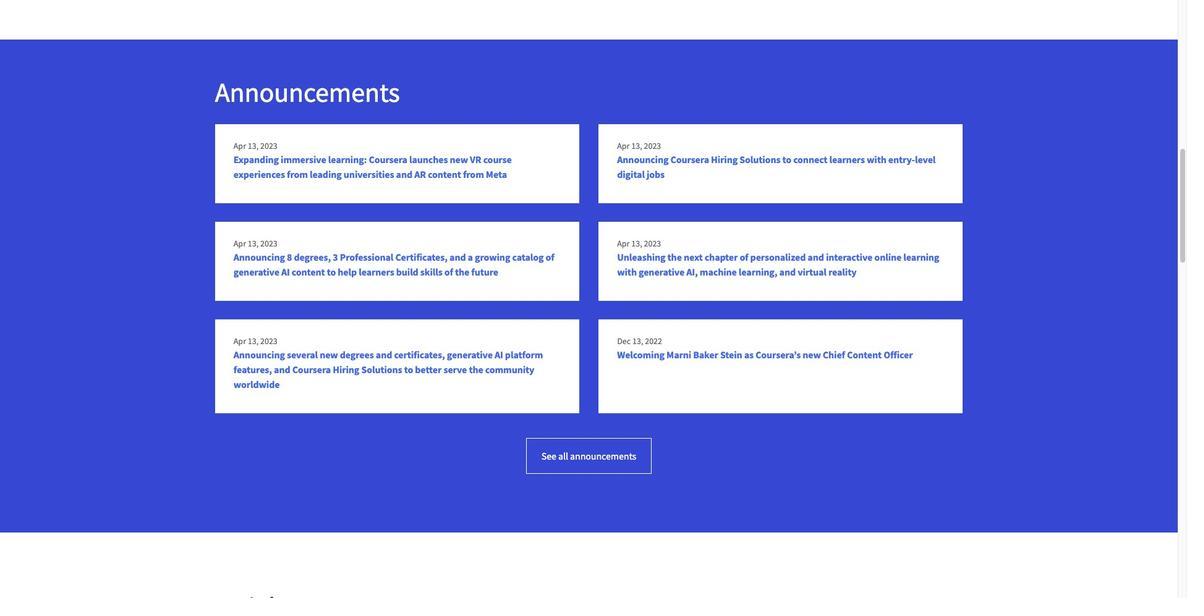 Task type: vqa. For each thing, say whether or not it's contained in the screenshot.
the bottommost has
no



Task type: describe. For each thing, give the bounding box(es) containing it.
2023 for the
[[644, 238, 662, 249]]

apr for unleashing the next chapter of personalized and interactive online learning with generative ai, machine learning, and virtual reality
[[618, 238, 630, 249]]

1 from from the left
[[287, 168, 308, 181]]

degrees
[[340, 349, 374, 361]]

coursera's
[[756, 349, 801, 361]]

future
[[472, 266, 499, 278]]

the inside apr 13, 2023 announcing several new degrees and certificates, generative ai platform features, and coursera hiring solutions to better serve the community worldwide
[[469, 364, 484, 376]]

to for of
[[327, 266, 336, 278]]

2023 for immersive
[[260, 140, 278, 152]]

degrees,
[[294, 251, 331, 264]]

ai inside apr 13, 2023 announcing several new degrees and certificates, generative ai platform features, and coursera hiring solutions to better serve the community worldwide
[[495, 349, 503, 361]]

unleashing
[[618, 251, 666, 264]]

hiring inside apr 13, 2023 announcing coursera hiring solutions to connect learners with entry-level digital jobs
[[712, 153, 738, 166]]

catalog
[[513, 251, 544, 264]]

interactive
[[827, 251, 873, 264]]

content inside apr 13, 2023 announcing 8 degrees, 3 professional certificates, and a growing catalog of generative ai content to help learners build skills of the future
[[292, 266, 325, 278]]

several
[[287, 349, 318, 361]]

solutions inside apr 13, 2023 announcing several new degrees and certificates, generative ai platform features, and coursera hiring solutions to better serve the community worldwide
[[362, 364, 403, 376]]

announcing several new degrees and certificates, generative ai platform features, and coursera hiring solutions to better serve the community worldwide link
[[234, 349, 543, 391]]

announcing coursera hiring solutions to connect learners with entry-level digital jobs link
[[618, 153, 936, 181]]

and up virtual
[[808, 251, 825, 264]]

coursera inside apr 13, 2023 announcing several new degrees and certificates, generative ai platform features, and coursera hiring solutions to better serve the community worldwide
[[292, 364, 331, 376]]

a
[[468, 251, 473, 264]]

see all announcements
[[542, 450, 637, 463]]

community
[[486, 364, 535, 376]]

welcoming marni baker stein as coursera's new chief content officer link
[[618, 349, 913, 361]]

course
[[484, 153, 512, 166]]

universities
[[344, 168, 394, 181]]

content
[[848, 349, 882, 361]]

with inside 'apr 13, 2023 unleashing the next chapter of personalized and interactive online learning with generative ai, machine learning, and virtual reality'
[[618, 266, 637, 278]]

and right degrees at the bottom left of page
[[376, 349, 392, 361]]

apr 13, 2023 announcing several new degrees and certificates, generative ai platform features, and coursera hiring solutions to better serve the community worldwide
[[234, 336, 543, 391]]

skills
[[421, 266, 443, 278]]

worldwide
[[234, 379, 280, 391]]

immersive
[[281, 153, 326, 166]]

2023 for several
[[260, 336, 278, 347]]

experiences
[[234, 168, 285, 181]]

virtual
[[798, 266, 827, 278]]

apr for announcing coursera hiring solutions to connect learners with entry-level digital jobs
[[618, 140, 630, 152]]

generative for announcing
[[234, 266, 280, 278]]

ar
[[415, 168, 426, 181]]

13, for welcoming marni baker stein as coursera's new chief content officer
[[633, 336, 644, 347]]

13, for announcing coursera hiring solutions to connect learners with entry-level digital jobs
[[632, 140, 643, 152]]

jobs
[[647, 168, 665, 181]]

2022
[[645, 336, 663, 347]]

and down personalized
[[780, 266, 796, 278]]

next
[[684, 251, 703, 264]]

unleashing the next chapter of personalized and interactive online learning with generative ai, machine learning, and virtual reality link
[[618, 251, 940, 278]]

the inside apr 13, 2023 announcing 8 degrees, 3 professional certificates, and a growing catalog of generative ai content to help learners build skills of the future
[[455, 266, 470, 278]]

apr for announcing several new degrees and certificates, generative ai platform features, and coursera hiring solutions to better serve the community worldwide
[[234, 336, 246, 347]]

see
[[542, 450, 557, 463]]

13, for announcing 8 degrees, 3 professional certificates, and a growing catalog of generative ai content to help learners build skills of the future
[[248, 238, 259, 249]]

generative inside apr 13, 2023 announcing several new degrees and certificates, generative ai platform features, and coursera hiring solutions to better serve the community worldwide
[[447, 349, 493, 361]]

announcing for generative
[[234, 251, 285, 264]]

officer
[[884, 349, 913, 361]]

apr 13, 2023 unleashing the next chapter of personalized and interactive online learning with generative ai, machine learning, and virtual reality
[[618, 238, 940, 278]]

dec
[[618, 336, 631, 347]]

2023 for coursera
[[644, 140, 662, 152]]

reality
[[829, 266, 857, 278]]

13, for unleashing the next chapter of personalized and interactive online learning with generative ai, machine learning, and virtual reality
[[632, 238, 643, 249]]

professional
[[340, 251, 394, 264]]

solutions inside apr 13, 2023 announcing coursera hiring solutions to connect learners with entry-level digital jobs
[[740, 153, 781, 166]]

the inside 'apr 13, 2023 unleashing the next chapter of personalized and interactive online learning with generative ai, machine learning, and virtual reality'
[[668, 251, 682, 264]]

learners inside apr 13, 2023 announcing 8 degrees, 3 professional certificates, and a growing catalog of generative ai content to help learners build skills of the future
[[359, 266, 395, 278]]

as
[[745, 349, 754, 361]]

machine
[[700, 266, 737, 278]]

coursera inside apr 13, 2023 expanding immersive learning: coursera launches new vr course experiences from leading universities and ar content from meta
[[369, 153, 408, 166]]

apr 13, 2023 announcing 8 degrees, 3 professional certificates, and a growing catalog of generative ai content to help learners build skills of the future
[[234, 238, 555, 278]]

coursera inside apr 13, 2023 announcing coursera hiring solutions to connect learners with entry-level digital jobs
[[671, 153, 710, 166]]

serve
[[444, 364, 467, 376]]

launches
[[410, 153, 448, 166]]

dec 13, 2022 welcoming marni baker stein as coursera's new chief content officer
[[618, 336, 913, 361]]

learning
[[904, 251, 940, 264]]

and inside apr 13, 2023 announcing 8 degrees, 3 professional certificates, and a growing catalog of generative ai content to help learners build skills of the future
[[450, 251, 466, 264]]

0 horizontal spatial of
[[445, 266, 453, 278]]

learning:
[[328, 153, 367, 166]]

build
[[396, 266, 419, 278]]

learners inside apr 13, 2023 announcing coursera hiring solutions to connect learners with entry-level digital jobs
[[830, 153, 866, 166]]

certificates,
[[396, 251, 448, 264]]



Task type: locate. For each thing, give the bounding box(es) containing it.
apr
[[234, 140, 246, 152], [618, 140, 630, 152], [234, 238, 246, 249], [618, 238, 630, 249], [234, 336, 246, 347]]

content down degrees,
[[292, 266, 325, 278]]

0 vertical spatial with
[[867, 153, 887, 166]]

0 horizontal spatial learners
[[359, 266, 395, 278]]

hiring
[[712, 153, 738, 166], [333, 364, 360, 376]]

0 horizontal spatial with
[[618, 266, 637, 278]]

content inside apr 13, 2023 expanding immersive learning: coursera launches new vr course experiences from leading universities and ar content from meta
[[428, 168, 461, 181]]

0 vertical spatial the
[[668, 251, 682, 264]]

0 vertical spatial learners
[[830, 153, 866, 166]]

ai,
[[687, 266, 698, 278]]

marni
[[667, 349, 692, 361]]

1 vertical spatial learners
[[359, 266, 395, 278]]

solutions left connect
[[740, 153, 781, 166]]

1 vertical spatial announcing
[[234, 251, 285, 264]]

0 horizontal spatial to
[[327, 266, 336, 278]]

0 horizontal spatial from
[[287, 168, 308, 181]]

ai inside apr 13, 2023 announcing 8 degrees, 3 professional certificates, and a growing catalog of generative ai content to help learners build skills of the future
[[281, 266, 290, 278]]

features,
[[234, 364, 272, 376]]

generative inside 'apr 13, 2023 unleashing the next chapter of personalized and interactive online learning with generative ai, machine learning, and virtual reality'
[[639, 266, 685, 278]]

13, inside 'apr 13, 2023 unleashing the next chapter of personalized and interactive online learning with generative ai, machine learning, and virtual reality'
[[632, 238, 643, 249]]

and
[[396, 168, 413, 181], [450, 251, 466, 264], [808, 251, 825, 264], [780, 266, 796, 278], [376, 349, 392, 361], [274, 364, 291, 376]]

0 horizontal spatial new
[[320, 349, 338, 361]]

ai
[[281, 266, 290, 278], [495, 349, 503, 361]]

13, inside apr 13, 2023 announcing several new degrees and certificates, generative ai platform features, and coursera hiring solutions to better serve the community worldwide
[[248, 336, 259, 347]]

from down vr
[[463, 168, 484, 181]]

1 vertical spatial ai
[[495, 349, 503, 361]]

announcing inside apr 13, 2023 announcing 8 degrees, 3 professional certificates, and a growing catalog of generative ai content to help learners build skills of the future
[[234, 251, 285, 264]]

to inside apr 13, 2023 announcing 8 degrees, 3 professional certificates, and a growing catalog of generative ai content to help learners build skills of the future
[[327, 266, 336, 278]]

hiring inside apr 13, 2023 announcing several new degrees and certificates, generative ai platform features, and coursera hiring solutions to better serve the community worldwide
[[333, 364, 360, 376]]

the down a
[[455, 266, 470, 278]]

all
[[559, 450, 569, 463]]

1 horizontal spatial content
[[428, 168, 461, 181]]

2 horizontal spatial to
[[783, 153, 792, 166]]

0 horizontal spatial content
[[292, 266, 325, 278]]

learners
[[830, 153, 866, 166], [359, 266, 395, 278]]

announcing up digital
[[618, 153, 669, 166]]

to down certificates,
[[404, 364, 413, 376]]

2 horizontal spatial coursera
[[671, 153, 710, 166]]

1 horizontal spatial of
[[546, 251, 555, 264]]

3
[[333, 251, 338, 264]]

content
[[428, 168, 461, 181], [292, 266, 325, 278]]

expanding immersive learning: coursera launches new vr course experiences from leading universities and ar content from meta link
[[234, 153, 512, 181]]

ai down 8
[[281, 266, 290, 278]]

chapter
[[705, 251, 738, 264]]

2 horizontal spatial new
[[803, 349, 821, 361]]

learners right connect
[[830, 153, 866, 166]]

13, for expanding immersive learning: coursera launches new vr course experiences from leading universities and ar content from meta
[[248, 140, 259, 152]]

apr inside apr 13, 2023 announcing 8 degrees, 3 professional certificates, and a growing catalog of generative ai content to help learners build skills of the future
[[234, 238, 246, 249]]

personalized
[[751, 251, 806, 264]]

new right several
[[320, 349, 338, 361]]

to
[[783, 153, 792, 166], [327, 266, 336, 278], [404, 364, 413, 376]]

with down unleashing
[[618, 266, 637, 278]]

from
[[287, 168, 308, 181], [463, 168, 484, 181]]

13, inside apr 13, 2023 announcing coursera hiring solutions to connect learners with entry-level digital jobs
[[632, 140, 643, 152]]

of right skills
[[445, 266, 453, 278]]

0 vertical spatial hiring
[[712, 153, 738, 166]]

and down several
[[274, 364, 291, 376]]

0 vertical spatial to
[[783, 153, 792, 166]]

2023 inside apr 13, 2023 expanding immersive learning: coursera launches new vr course experiences from leading universities and ar content from meta
[[260, 140, 278, 152]]

to down 3
[[327, 266, 336, 278]]

the
[[668, 251, 682, 264], [455, 266, 470, 278], [469, 364, 484, 376]]

1 horizontal spatial ai
[[495, 349, 503, 361]]

2023 inside apr 13, 2023 announcing 8 degrees, 3 professional certificates, and a growing catalog of generative ai content to help learners build skills of the future
[[260, 238, 278, 249]]

announcing 8 degrees, 3 professional certificates, and a growing catalog of generative ai content to help learners build skills of the future link
[[234, 251, 555, 278]]

with
[[867, 153, 887, 166], [618, 266, 637, 278]]

new inside apr 13, 2023 announcing several new degrees and certificates, generative ai platform features, and coursera hiring solutions to better serve the community worldwide
[[320, 349, 338, 361]]

apr 13, 2023 announcing coursera hiring solutions to connect learners with entry-level digital jobs
[[618, 140, 936, 181]]

2023
[[260, 140, 278, 152], [644, 140, 662, 152], [260, 238, 278, 249], [644, 238, 662, 249], [260, 336, 278, 347]]

0 vertical spatial announcing
[[618, 153, 669, 166]]

generative inside apr 13, 2023 announcing 8 degrees, 3 professional certificates, and a growing catalog of generative ai content to help learners build skills of the future
[[234, 266, 280, 278]]

apr 13, 2023 expanding immersive learning: coursera launches new vr course experiences from leading universities and ar content from meta
[[234, 140, 512, 181]]

2 vertical spatial to
[[404, 364, 413, 376]]

1 horizontal spatial with
[[867, 153, 887, 166]]

2 vertical spatial announcing
[[234, 349, 285, 361]]

announcements
[[570, 450, 637, 463]]

2 horizontal spatial generative
[[639, 266, 685, 278]]

0 vertical spatial solutions
[[740, 153, 781, 166]]

1 horizontal spatial learners
[[830, 153, 866, 166]]

2 from from the left
[[463, 168, 484, 181]]

new left vr
[[450, 153, 468, 166]]

0 horizontal spatial coursera
[[292, 364, 331, 376]]

new inside apr 13, 2023 expanding immersive learning: coursera launches new vr course experiences from leading universities and ar content from meta
[[450, 153, 468, 166]]

0 horizontal spatial ai
[[281, 266, 290, 278]]

13, inside apr 13, 2023 announcing 8 degrees, 3 professional certificates, and a growing catalog of generative ai content to help learners build skills of the future
[[248, 238, 259, 249]]

1 vertical spatial hiring
[[333, 364, 360, 376]]

and inside apr 13, 2023 expanding immersive learning: coursera launches new vr course experiences from leading universities and ar content from meta
[[396, 168, 413, 181]]

0 horizontal spatial generative
[[234, 266, 280, 278]]

to inside apr 13, 2023 announcing several new degrees and certificates, generative ai platform features, and coursera hiring solutions to better serve the community worldwide
[[404, 364, 413, 376]]

learning,
[[739, 266, 778, 278]]

8
[[287, 251, 292, 264]]

0 horizontal spatial solutions
[[362, 364, 403, 376]]

new inside dec 13, 2022 welcoming marni baker stein as coursera's new chief content officer
[[803, 349, 821, 361]]

announcing for jobs
[[618, 153, 669, 166]]

2023 inside apr 13, 2023 announcing several new degrees and certificates, generative ai platform features, and coursera hiring solutions to better serve the community worldwide
[[260, 336, 278, 347]]

baker
[[694, 349, 719, 361]]

to inside apr 13, 2023 announcing coursera hiring solutions to connect learners with entry-level digital jobs
[[783, 153, 792, 166]]

1 horizontal spatial from
[[463, 168, 484, 181]]

and left ar
[[396, 168, 413, 181]]

entry-
[[889, 153, 916, 166]]

announcing inside apr 13, 2023 announcing several new degrees and certificates, generative ai platform features, and coursera hiring solutions to better serve the community worldwide
[[234, 349, 285, 361]]

announcing left 8
[[234, 251, 285, 264]]

to left connect
[[783, 153, 792, 166]]

of right 'catalog'
[[546, 251, 555, 264]]

coursera
[[369, 153, 408, 166], [671, 153, 710, 166], [292, 364, 331, 376]]

with inside apr 13, 2023 announcing coursera hiring solutions to connect learners with entry-level digital jobs
[[867, 153, 887, 166]]

1 horizontal spatial to
[[404, 364, 413, 376]]

new left "chief" on the right bottom of page
[[803, 349, 821, 361]]

2023 inside apr 13, 2023 announcing coursera hiring solutions to connect learners with entry-level digital jobs
[[644, 140, 662, 152]]

generative for unleashing
[[639, 266, 685, 278]]

solutions down degrees at the bottom left of page
[[362, 364, 403, 376]]

help
[[338, 266, 357, 278]]

apr for expanding immersive learning: coursera launches new vr course experiences from leading universities and ar content from meta
[[234, 140, 246, 152]]

1 horizontal spatial generative
[[447, 349, 493, 361]]

13, for announcing several new degrees and certificates, generative ai platform features, and coursera hiring solutions to better serve the community worldwide
[[248, 336, 259, 347]]

connect
[[794, 153, 828, 166]]

apr inside apr 13, 2023 expanding immersive learning: coursera launches new vr course experiences from leading universities and ar content from meta
[[234, 140, 246, 152]]

1 vertical spatial to
[[327, 266, 336, 278]]

leading
[[310, 168, 342, 181]]

2 vertical spatial the
[[469, 364, 484, 376]]

online
[[875, 251, 902, 264]]

2 horizontal spatial of
[[740, 251, 749, 264]]

of
[[546, 251, 555, 264], [740, 251, 749, 264], [445, 266, 453, 278]]

announcements
[[215, 75, 400, 109]]

2023 inside 'apr 13, 2023 unleashing the next chapter of personalized and interactive online learning with generative ai, machine learning, and virtual reality'
[[644, 238, 662, 249]]

platform
[[505, 349, 543, 361]]

chief
[[823, 349, 846, 361]]

meta
[[486, 168, 507, 181]]

from down immersive
[[287, 168, 308, 181]]

0 vertical spatial content
[[428, 168, 461, 181]]

1 horizontal spatial solutions
[[740, 153, 781, 166]]

announcing
[[618, 153, 669, 166], [234, 251, 285, 264], [234, 349, 285, 361]]

generative
[[234, 266, 280, 278], [639, 266, 685, 278], [447, 349, 493, 361]]

apr inside 'apr 13, 2023 unleashing the next chapter of personalized and interactive online learning with generative ai, machine learning, and virtual reality'
[[618, 238, 630, 249]]

learners down professional
[[359, 266, 395, 278]]

new
[[450, 153, 468, 166], [320, 349, 338, 361], [803, 349, 821, 361]]

the right serve
[[469, 364, 484, 376]]

to for and
[[404, 364, 413, 376]]

announcing up 'features,'
[[234, 349, 285, 361]]

1 horizontal spatial coursera
[[369, 153, 408, 166]]

expanding
[[234, 153, 279, 166]]

1 horizontal spatial new
[[450, 153, 468, 166]]

stein
[[721, 349, 743, 361]]

of up learning,
[[740, 251, 749, 264]]

1 vertical spatial the
[[455, 266, 470, 278]]

13, inside dec 13, 2022 welcoming marni baker stein as coursera's new chief content officer
[[633, 336, 644, 347]]

level
[[916, 153, 936, 166]]

ai up community
[[495, 349, 503, 361]]

1 vertical spatial solutions
[[362, 364, 403, 376]]

0 horizontal spatial hiring
[[333, 364, 360, 376]]

apr inside apr 13, 2023 announcing several new degrees and certificates, generative ai platform features, and coursera hiring solutions to better serve the community worldwide
[[234, 336, 246, 347]]

1 vertical spatial with
[[618, 266, 637, 278]]

apr for announcing 8 degrees, 3 professional certificates, and a growing catalog of generative ai content to help learners build skills of the future
[[234, 238, 246, 249]]

1 horizontal spatial hiring
[[712, 153, 738, 166]]

0 vertical spatial ai
[[281, 266, 290, 278]]

content down launches
[[428, 168, 461, 181]]

13,
[[248, 140, 259, 152], [632, 140, 643, 152], [248, 238, 259, 249], [632, 238, 643, 249], [248, 336, 259, 347], [633, 336, 644, 347]]

vr
[[470, 153, 482, 166]]

with left entry-
[[867, 153, 887, 166]]

1 vertical spatial content
[[292, 266, 325, 278]]

certificates,
[[394, 349, 445, 361]]

and left a
[[450, 251, 466, 264]]

welcoming
[[618, 349, 665, 361]]

apr inside apr 13, 2023 announcing coursera hiring solutions to connect learners with entry-level digital jobs
[[618, 140, 630, 152]]

of inside 'apr 13, 2023 unleashing the next chapter of personalized and interactive online learning with generative ai, machine learning, and virtual reality'
[[740, 251, 749, 264]]

the left next in the top right of the page
[[668, 251, 682, 264]]

growing
[[475, 251, 511, 264]]

see all announcements link
[[526, 439, 652, 475]]

solutions
[[740, 153, 781, 166], [362, 364, 403, 376]]

2023 for 8
[[260, 238, 278, 249]]

announcing for coursera
[[234, 349, 285, 361]]

better
[[415, 364, 442, 376]]

announcing inside apr 13, 2023 announcing coursera hiring solutions to connect learners with entry-level digital jobs
[[618, 153, 669, 166]]

digital
[[618, 168, 645, 181]]

13, inside apr 13, 2023 expanding immersive learning: coursera launches new vr course experiences from leading universities and ar content from meta
[[248, 140, 259, 152]]



